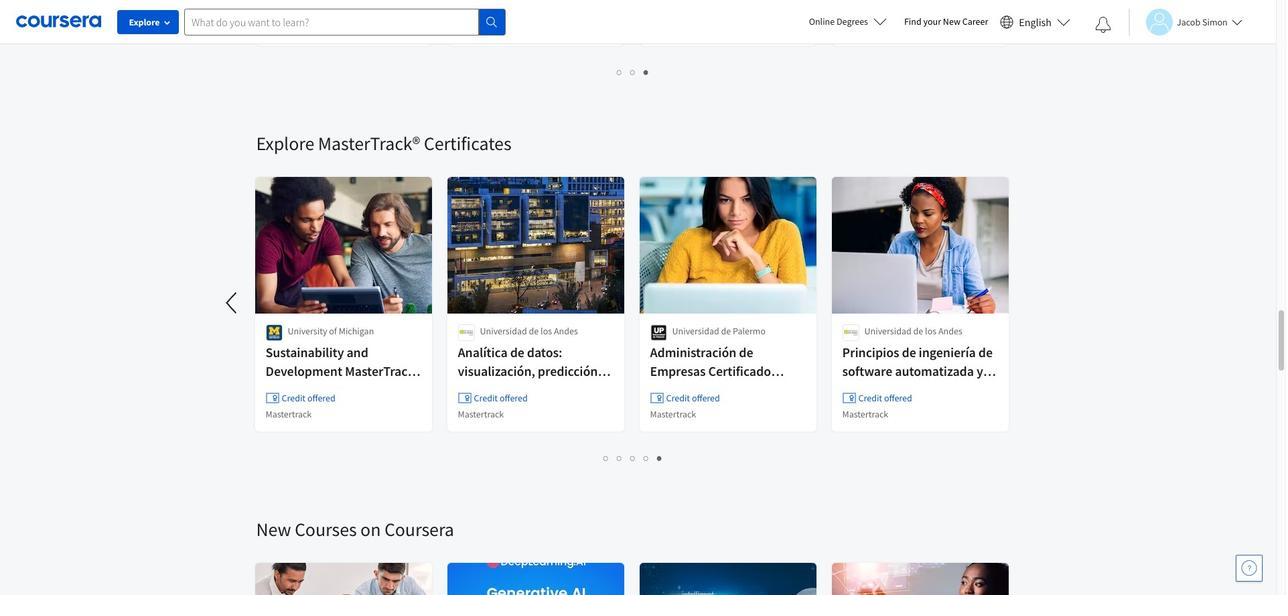 Task type: vqa. For each thing, say whether or not it's contained in the screenshot.
: corresponding to Generative AI applications
no



Task type: describe. For each thing, give the bounding box(es) containing it.
show notifications image
[[1096, 17, 1112, 33]]

explore for explore
[[129, 16, 160, 28]]

mastertrack for sustainability and development mastertrack® certificate
[[266, 408, 312, 420]]

1 for the bottommost 2 button
[[604, 452, 609, 464]]

2 for the top 2 button
[[631, 66, 636, 78]]

offered for software
[[885, 392, 913, 404]]

university of michigan
[[288, 325, 374, 337]]

degrees
[[837, 15, 869, 27]]

find
[[905, 15, 922, 27]]

new courses on coursera
[[256, 517, 454, 542]]

online degrees button
[[799, 7, 898, 36]]

coursera image
[[16, 11, 101, 32]]

1 guided project link from the left
[[254, 0, 433, 47]]

universidad for administración de empresas certificado mastertrack®
[[673, 325, 720, 337]]

2 project from the left
[[488, 22, 516, 34]]

de inside administración de empresas certificado mastertrack®
[[739, 344, 754, 361]]

1 list from the top
[[256, 64, 1010, 80]]

certificado inside principios de ingeniería de software automatizada y ágil certificado mastertrack®
[[866, 381, 929, 398]]

3 project from the left
[[873, 22, 901, 34]]

1 andes from the left
[[554, 325, 578, 337]]

y
[[977, 363, 984, 379]]

software
[[843, 363, 893, 379]]

2 offered from the left
[[500, 392, 528, 404]]

credit offered for software
[[859, 392, 913, 404]]

credit for mastertrack®
[[667, 392, 690, 404]]

jacob simon button
[[1129, 8, 1243, 35]]

2 for the bottommost 2 button
[[617, 452, 623, 464]]

1 button for the top 2 button
[[613, 64, 627, 80]]

mastertrack® inside administración de empresas certificado mastertrack®
[[650, 381, 726, 398]]

3 button for the top 2 button
[[640, 64, 653, 80]]

3 for the top 2 button
[[644, 66, 649, 78]]

offered for mastertrack®
[[692, 392, 720, 404]]

ibm product manager professional certificate by ibm, skillup edtech, image
[[255, 563, 433, 595]]

sustainability
[[266, 344, 344, 361]]

of
[[329, 325, 337, 337]]

3 guided from the left
[[843, 22, 871, 34]]

4
[[644, 452, 649, 464]]

5
[[657, 452, 663, 464]]

4 button
[[640, 450, 653, 466]]

los for 2nd universidad de los andes icon from the right
[[541, 325, 552, 337]]

ágil
[[843, 381, 864, 398]]

generative ai for everyone course by deeplearning.ai, image
[[447, 563, 625, 595]]

0 vertical spatial 2 button
[[627, 64, 640, 80]]

explore for explore mastertrack® certificates
[[256, 131, 315, 155]]

coursera
[[385, 517, 454, 542]]

michigan
[[339, 325, 374, 337]]

1 universidad from the left
[[480, 325, 527, 337]]

english button
[[995, 0, 1076, 44]]

1 universidad de los andes from the left
[[480, 325, 578, 337]]

principios
[[843, 344, 900, 361]]

microsoft power bi data analyst professional certificate by microsoft, image
[[832, 563, 1010, 595]]

universidad for principios de ingeniería de software automatizada y ágil certificado mastertrack®
[[865, 325, 912, 337]]

1 guided from the left
[[266, 22, 294, 34]]

online degrees
[[809, 15, 869, 27]]

courses
[[295, 517, 357, 542]]

mastertrack for administración de empresas certificado mastertrack®
[[650, 408, 697, 420]]

university of michigan image
[[266, 324, 283, 341]]

1 guided project from the left
[[266, 22, 324, 34]]

explore mastertrack® certificates
[[256, 131, 512, 155]]

career
[[963, 15, 989, 27]]

certificate
[[266, 381, 325, 398]]



Task type: locate. For each thing, give the bounding box(es) containing it.
administración
[[650, 344, 737, 361]]

1 horizontal spatial 1
[[617, 66, 623, 78]]

1 vertical spatial 2 button
[[613, 450, 627, 466]]

1 vertical spatial explore
[[256, 131, 315, 155]]

2 universidad de los andes image from the left
[[843, 324, 860, 341]]

certificado down palermo
[[709, 363, 772, 379]]

0 horizontal spatial explore
[[129, 16, 160, 28]]

1 mastertrack from the left
[[266, 408, 312, 420]]

list inside explore mastertrack® certificates carousel element
[[256, 450, 1010, 466]]

universidad
[[480, 325, 527, 337], [673, 325, 720, 337], [865, 325, 912, 337]]

palermo
[[733, 325, 766, 337]]

0 vertical spatial 3 button
[[640, 64, 653, 80]]

mastertrack® inside sustainability and development mastertrack® certificate
[[345, 363, 420, 379]]

development
[[266, 363, 343, 379]]

1 offered from the left
[[308, 392, 336, 404]]

previous slide image
[[216, 287, 248, 319]]

1 vertical spatial 1
[[604, 452, 609, 464]]

simon
[[1203, 16, 1228, 28]]

1 horizontal spatial guided project
[[458, 22, 516, 34]]

certificado inside administración de empresas certificado mastertrack®
[[709, 363, 772, 379]]

0 horizontal spatial new
[[256, 517, 291, 542]]

1 credit from the left
[[282, 392, 306, 404]]

online
[[809, 15, 835, 27]]

automatizada
[[896, 363, 975, 379]]

1 horizontal spatial 2
[[631, 66, 636, 78]]

0 vertical spatial new
[[944, 15, 961, 27]]

1 horizontal spatial universidad de los andes image
[[843, 324, 860, 341]]

1 los from the left
[[541, 325, 552, 337]]

list
[[256, 64, 1010, 80], [256, 450, 1010, 466]]

1 horizontal spatial new
[[944, 15, 961, 27]]

project
[[296, 22, 324, 34], [488, 22, 516, 34], [873, 22, 901, 34]]

0 horizontal spatial 2
[[617, 452, 623, 464]]

4 mastertrack from the left
[[843, 408, 889, 420]]

your
[[924, 15, 942, 27]]

1 horizontal spatial los
[[926, 325, 937, 337]]

1 horizontal spatial explore
[[256, 131, 315, 155]]

universidad de palermo
[[673, 325, 766, 337]]

2 list from the top
[[256, 450, 1010, 466]]

0 horizontal spatial guided
[[266, 22, 294, 34]]

1 horizontal spatial andes
[[939, 325, 963, 337]]

2 guided from the left
[[458, 22, 486, 34]]

universidad de los andes image
[[458, 324, 475, 341], [843, 324, 860, 341]]

credit for software
[[859, 392, 883, 404]]

1
[[617, 66, 623, 78], [604, 452, 609, 464]]

1 horizontal spatial 3
[[644, 66, 649, 78]]

1 vertical spatial certificado
[[866, 381, 929, 398]]

1 horizontal spatial guided
[[458, 22, 486, 34]]

0 horizontal spatial certificado
[[709, 363, 772, 379]]

0 horizontal spatial guided project link
[[254, 0, 433, 47]]

2 horizontal spatial guided project link
[[831, 0, 1010, 47]]

certificado down software
[[866, 381, 929, 398]]

3 credit from the left
[[667, 392, 690, 404]]

jacob
[[1178, 16, 1201, 28]]

2 universidad from the left
[[673, 325, 720, 337]]

find your new career
[[905, 15, 989, 27]]

2 mastertrack from the left
[[458, 408, 504, 420]]

0 horizontal spatial 3
[[631, 452, 636, 464]]

mastertrack for principios de ingeniería de software automatizada y ágil certificado mastertrack®
[[843, 408, 889, 420]]

0 vertical spatial list
[[256, 64, 1010, 80]]

help center image
[[1242, 560, 1258, 576]]

3 button
[[640, 64, 653, 80], [627, 450, 640, 466]]

3 inside explore mastertrack® certificates carousel element
[[631, 452, 636, 464]]

3 guided project from the left
[[843, 22, 901, 34]]

explore button
[[117, 10, 179, 34]]

guided project link
[[254, 0, 433, 47], [446, 0, 626, 47], [831, 0, 1010, 47]]

los
[[541, 325, 552, 337], [926, 325, 937, 337]]

1 button for the bottommost 2 button
[[600, 450, 613, 466]]

1 horizontal spatial certificado
[[866, 381, 929, 398]]

offered for certificate
[[308, 392, 336, 404]]

guided project
[[266, 22, 324, 34], [458, 22, 516, 34], [843, 22, 901, 34]]

1 horizontal spatial universidad
[[673, 325, 720, 337]]

5 button
[[653, 450, 667, 466]]

0 horizontal spatial 1
[[604, 452, 609, 464]]

1 horizontal spatial guided project link
[[446, 0, 626, 47]]

credit
[[282, 392, 306, 404], [474, 392, 498, 404], [667, 392, 690, 404], [859, 392, 883, 404]]

1 vertical spatial 2
[[617, 452, 623, 464]]

0 horizontal spatial andes
[[554, 325, 578, 337]]

2 andes from the left
[[939, 325, 963, 337]]

jacob simon
[[1178, 16, 1228, 28]]

0 horizontal spatial universidad
[[480, 325, 527, 337]]

1 button
[[613, 64, 627, 80], [600, 450, 613, 466]]

empresas
[[650, 363, 706, 379]]

1 vertical spatial 3 button
[[627, 450, 640, 466]]

offered
[[308, 392, 336, 404], [500, 392, 528, 404], [692, 392, 720, 404], [885, 392, 913, 404]]

3 for the bottommost 2 button
[[631, 452, 636, 464]]

0 horizontal spatial guided project
[[266, 22, 324, 34]]

find your new career link
[[898, 13, 995, 30]]

universidad de palermo image
[[650, 324, 667, 341]]

0 vertical spatial 1
[[617, 66, 623, 78]]

1 vertical spatial new
[[256, 517, 291, 542]]

1 vertical spatial 1 button
[[600, 450, 613, 466]]

explore mastertrack® certificates carousel element
[[0, 91, 1020, 477]]

andes
[[554, 325, 578, 337], [939, 325, 963, 337]]

0 horizontal spatial los
[[541, 325, 552, 337]]

0 vertical spatial 2
[[631, 66, 636, 78]]

0 vertical spatial 1 button
[[613, 64, 627, 80]]

new inside "element"
[[256, 517, 291, 542]]

mastertrack® inside principios de ingeniería de software automatizada y ágil certificado mastertrack®
[[843, 400, 918, 417]]

None search field
[[184, 8, 506, 35]]

mastertrack
[[266, 408, 312, 420], [458, 408, 504, 420], [650, 408, 697, 420], [843, 408, 889, 420]]

2 guided project from the left
[[458, 22, 516, 34]]

0 horizontal spatial universidad de los andes image
[[458, 324, 475, 341]]

3 offered from the left
[[692, 392, 720, 404]]

3 credit offered from the left
[[667, 392, 720, 404]]

0 horizontal spatial project
[[296, 22, 324, 34]]

ingeniería
[[919, 344, 976, 361]]

administración de empresas certificado mastertrack®
[[650, 344, 772, 398]]

1 horizontal spatial project
[[488, 22, 516, 34]]

2 horizontal spatial guided
[[843, 22, 871, 34]]

2 button
[[627, 64, 640, 80], [613, 450, 627, 466]]

2
[[631, 66, 636, 78], [617, 452, 623, 464]]

credit offered
[[282, 392, 336, 404], [474, 392, 528, 404], [667, 392, 720, 404], [859, 392, 913, 404]]

1 vertical spatial 3
[[631, 452, 636, 464]]

2 credit from the left
[[474, 392, 498, 404]]

new courses on coursera carousel element
[[250, 477, 1287, 595]]

1 vertical spatial list
[[256, 450, 1010, 466]]

certificado
[[709, 363, 772, 379], [866, 381, 929, 398]]

mastertrack®
[[318, 131, 420, 155], [345, 363, 420, 379], [650, 381, 726, 398], [843, 400, 918, 417]]

1 inside explore mastertrack® certificates carousel element
[[604, 452, 609, 464]]

2 guided project link from the left
[[446, 0, 626, 47]]

english
[[1020, 15, 1052, 28]]

0 vertical spatial 3
[[644, 66, 649, 78]]

0 vertical spatial certificado
[[709, 363, 772, 379]]

1 horizontal spatial universidad de los andes
[[865, 325, 963, 337]]

new left courses
[[256, 517, 291, 542]]

2 credit offered from the left
[[474, 392, 528, 404]]

1 for the top 2 button
[[617, 66, 623, 78]]

and
[[347, 344, 369, 361]]

3 guided project link from the left
[[831, 0, 1010, 47]]

universidad de los andes
[[480, 325, 578, 337], [865, 325, 963, 337]]

4 credit offered from the left
[[859, 392, 913, 404]]

3 mastertrack from the left
[[650, 408, 697, 420]]

los for first universidad de los andes icon from the right
[[926, 325, 937, 337]]

explore
[[129, 16, 160, 28], [256, 131, 315, 155]]

0 horizontal spatial universidad de los andes
[[480, 325, 578, 337]]

on
[[361, 517, 381, 542]]

principios de ingeniería de software automatizada y ágil certificado mastertrack®
[[843, 344, 993, 417]]

university
[[288, 325, 327, 337]]

What do you want to learn? text field
[[184, 8, 479, 35]]

2 horizontal spatial project
[[873, 22, 901, 34]]

de
[[529, 325, 539, 337], [722, 325, 731, 337], [914, 325, 924, 337], [739, 344, 754, 361], [902, 344, 917, 361], [979, 344, 993, 361]]

sustainability and development mastertrack® certificate
[[266, 344, 420, 398]]

3 universidad from the left
[[865, 325, 912, 337]]

certificates
[[424, 131, 512, 155]]

2 los from the left
[[926, 325, 937, 337]]

1 credit offered from the left
[[282, 392, 336, 404]]

4 credit from the left
[[859, 392, 883, 404]]

3
[[644, 66, 649, 78], [631, 452, 636, 464]]

2 horizontal spatial guided project
[[843, 22, 901, 34]]

explore inside popup button
[[129, 16, 160, 28]]

credit offered for mastertrack®
[[667, 392, 720, 404]]

guided
[[266, 22, 294, 34], [458, 22, 486, 34], [843, 22, 871, 34]]

1 universidad de los andes image from the left
[[458, 324, 475, 341]]

credit for certificate
[[282, 392, 306, 404]]

new right your
[[944, 15, 961, 27]]

0 vertical spatial explore
[[129, 16, 160, 28]]

credit offered for certificate
[[282, 392, 336, 404]]

new
[[944, 15, 961, 27], [256, 517, 291, 542]]

4 offered from the left
[[885, 392, 913, 404]]

2 inside explore mastertrack® certificates carousel element
[[617, 452, 623, 464]]

generative ai fundamentals specialization by ibm, image
[[640, 563, 817, 595]]

2 horizontal spatial universidad
[[865, 325, 912, 337]]

1 project from the left
[[296, 22, 324, 34]]

3 button for the bottommost 2 button
[[627, 450, 640, 466]]

2 universidad de los andes from the left
[[865, 325, 963, 337]]



